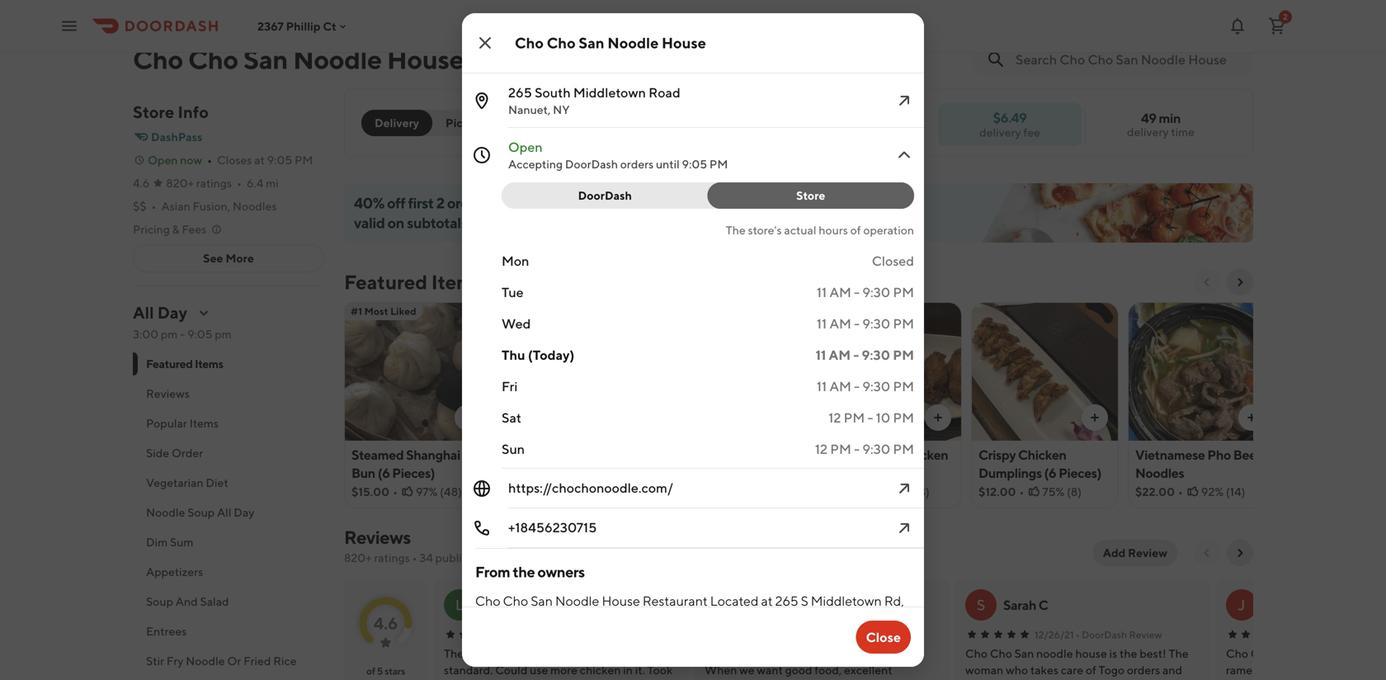 Task type: locate. For each thing, give the bounding box(es) containing it.
noodle up dim sum
[[146, 506, 185, 519]]

featured items heading
[[344, 269, 483, 296]]

92% left (14)
[[1202, 485, 1224, 499]]

san
[[579, 34, 605, 52], [243, 44, 288, 75]]

review right add
[[1129, 546, 1168, 560]]

&
[[172, 222, 180, 236]]

1 vertical spatial day
[[234, 506, 255, 519]]

closed
[[872, 253, 915, 269]]

1 vertical spatial soup
[[146, 595, 173, 608]]

1 vertical spatial noodles
[[1136, 465, 1185, 481]]

most right #2
[[523, 305, 547, 317]]

open up accepting
[[508, 139, 543, 155]]

2 add item to cart image from the left
[[1089, 411, 1102, 424]]

lauren
[[482, 597, 523, 613]]

92% (25)
[[575, 467, 621, 480]]

(14)
[[1227, 485, 1246, 499]]

(today)
[[528, 347, 575, 363]]

1 sarah from the left
[[743, 597, 776, 613]]

2 $22.00 from the left
[[1136, 485, 1175, 499]]

2 horizontal spatial s
[[977, 596, 986, 614]]

1 horizontal spatial san
[[579, 34, 605, 52]]

1 horizontal spatial cho cho san noodle house
[[515, 34, 707, 52]]

1 vertical spatial featured items
[[146, 357, 223, 371]]

1 horizontal spatial ratings
[[374, 551, 410, 565]]

• down vietnamese pho beef noodles
[[1179, 485, 1184, 499]]

9:30 for wed
[[863, 316, 891, 331]]

2 pieces) from the left
[[877, 465, 920, 481]]

9:05 for pm
[[187, 327, 213, 341]]

11 for tue
[[817, 284, 827, 300]]

add item to cart image for crispy chicken dumplings (6 pieces)
[[1089, 411, 1102, 424]]

day up 3:00 pm - 9:05 pm
[[157, 303, 187, 322]]

5
[[377, 665, 383, 677]]

12 up double
[[829, 410, 842, 426]]

mon
[[502, 253, 529, 269]]

1 vertical spatial 2
[[436, 194, 445, 212]]

featured items up #1 most liked on the left of the page
[[344, 270, 483, 294]]

$22.00 down the vietnamese
[[1136, 485, 1175, 499]]

820+ up asian
[[166, 176, 194, 190]]

orders inside "40% off first 2 orders up to $10 off with 40welcome, valid on subtotals $15"
[[447, 194, 489, 212]]

2 chicken from the left
[[900, 447, 949, 463]]

order inside group order button
[[556, 116, 589, 130]]

1 (6 from the left
[[378, 465, 390, 481]]

noodle left or
[[186, 654, 225, 668]]

pickup
[[446, 116, 483, 130]]

pieces) up the 84%
[[877, 465, 920, 481]]

previous button of carousel image
[[1201, 276, 1214, 289]]

noodles inside vietnamese pho beef noodles
[[1136, 465, 1185, 481]]

10
[[876, 410, 891, 426]]

2 inside "40% off first 2 orders up to $10 off with 40welcome, valid on subtotals $15"
[[436, 194, 445, 212]]

items inside button
[[189, 416, 219, 430]]

and
[[176, 595, 198, 608]]

2 vertical spatial order
[[859, 629, 886, 641]]

2 horizontal spatial chicken
[[1019, 447, 1067, 463]]

pm
[[161, 327, 178, 341], [215, 327, 232, 341]]

2 horizontal spatial add item to cart image
[[1246, 411, 1259, 424]]

actual
[[784, 223, 817, 237]]

1 horizontal spatial all
[[217, 506, 232, 519]]

noodles down 6.4
[[233, 199, 277, 213]]

9:30 for fri
[[863, 378, 891, 394]]

house up road
[[662, 34, 707, 52]]

to
[[511, 194, 525, 212]]

0 horizontal spatial sarah c
[[743, 597, 788, 613]]

2 horizontal spatial 9:05
[[682, 157, 707, 171]]

pieces) for steamed
[[392, 465, 435, 481]]

noodles down the vietnamese
[[1136, 465, 1185, 481]]

1 horizontal spatial s
[[716, 596, 725, 614]]

0 vertical spatial featured
[[344, 270, 428, 294]]

1 horizontal spatial delivery
[[1128, 125, 1169, 139]]

operation
[[864, 223, 915, 237]]

reviews 820+ ratings • 34 public reviews
[[344, 527, 510, 565]]

rice
[[273, 654, 297, 668]]

1 horizontal spatial store
[[797, 189, 826, 202]]

chicken up (25)
[[588, 447, 637, 463]]

1 horizontal spatial featured
[[344, 270, 428, 294]]

9:05 for pm
[[267, 153, 292, 167]]

0 horizontal spatial all
[[133, 303, 154, 322]]

cho cho san noodle house inside dialog
[[515, 34, 707, 52]]

doordash up doordash button at the top of the page
[[565, 157, 618, 171]]

ratings down reviews link
[[374, 551, 410, 565]]

store inside button
[[797, 189, 826, 202]]

#2 most liked
[[508, 305, 575, 317]]

store for store
[[797, 189, 826, 202]]

(6 down 12 pm - 9:30 pm
[[862, 465, 875, 481]]

1 horizontal spatial pieces)
[[877, 465, 920, 481]]

day down vegetarian diet button
[[234, 506, 255, 519]]

12 pm - 9:30 pm
[[815, 441, 915, 457]]

11 am - 9:30 pm for wed
[[817, 316, 915, 331]]

add item to cart image up beef
[[1246, 411, 1259, 424]]

stars
[[385, 665, 405, 677]]

noodle up middletown
[[608, 34, 659, 52]]

3 add item to cart image from the left
[[1246, 411, 1259, 424]]

sarah
[[743, 597, 776, 613], [1004, 597, 1037, 613]]

2367 phillip ct button
[[258, 19, 350, 33]]

• closes at 9:05 pm
[[207, 153, 313, 167]]

2 horizontal spatial pieces)
[[1059, 465, 1102, 481]]

order for side order
[[172, 446, 203, 460]]

delivery inside the "$6.49 delivery fee"
[[980, 125, 1022, 139]]

0 vertical spatial 4.6
[[133, 176, 150, 190]]

2 right notification bell image
[[1284, 12, 1288, 21]]

11 for wed
[[817, 316, 827, 331]]

shanghai
[[406, 447, 461, 463]]

2 most from the left
[[523, 305, 547, 317]]

featured items
[[344, 270, 483, 294], [146, 357, 223, 371]]

sarah c
[[743, 597, 788, 613], [1004, 597, 1049, 613]]

1 vertical spatial fried
[[244, 654, 271, 668]]

11 for fri
[[817, 378, 827, 394]]

1 horizontal spatial 820+
[[344, 551, 372, 565]]

0 horizontal spatial 12
[[815, 441, 828, 457]]

liked for shanghai
[[391, 305, 417, 317]]

store for store info
[[133, 102, 174, 122]]

now
[[180, 153, 202, 167]]

orders left until
[[621, 157, 654, 171]]

1 pieces) from the left
[[392, 465, 435, 481]]

stir fry noodle or fried rice
[[146, 654, 297, 668]]

1 pm from the left
[[161, 327, 178, 341]]

items right popular
[[189, 416, 219, 430]]

pieces) inside crispy chicken dumplings (6 pieces)
[[1059, 465, 1102, 481]]

most for steamed
[[365, 305, 388, 317]]

click item image
[[895, 91, 915, 111], [895, 479, 915, 499]]

open inside open accepting doordash orders until 9:05 pm
[[508, 139, 543, 155]]

san up middletown
[[579, 34, 605, 52]]

store
[[133, 102, 174, 122], [797, 189, 826, 202]]

san down '2367'
[[243, 44, 288, 75]]

pm up reviews button at the left of page
[[215, 327, 232, 341]]

liked for tso's
[[549, 305, 575, 317]]

noodle inside dialog
[[608, 34, 659, 52]]

1 horizontal spatial sarah
[[1004, 597, 1037, 613]]

1 vertical spatial store
[[797, 189, 826, 202]]

0 horizontal spatial most
[[365, 305, 388, 317]]

(6 for bun
[[378, 465, 390, 481]]

open
[[508, 139, 543, 155], [148, 153, 178, 167]]

92% for pho
[[1202, 485, 1224, 499]]

crispy chicken dumplings (6 pieces) image
[[972, 302, 1119, 441]]

DoorDash button
[[502, 182, 719, 209]]

pieces) inside steamed shanghai bun (6 pieces)
[[392, 465, 435, 481]]

fried right or
[[244, 654, 271, 668]]

0 horizontal spatial noodles
[[233, 199, 277, 213]]

pieces)
[[392, 465, 435, 481], [877, 465, 920, 481], [1059, 465, 1102, 481]]

am
[[830, 284, 852, 300], [830, 316, 852, 331], [829, 347, 851, 363], [830, 378, 852, 394]]

l
[[455, 596, 464, 614]]

chicken up dumplings
[[1019, 447, 1067, 463]]

40welcome,
[[607, 194, 708, 212]]

noodle inside "button"
[[186, 654, 225, 668]]

dialog containing cho cho san noodle house
[[285, 0, 1130, 680]]

1 vertical spatial click item image
[[895, 518, 915, 538]]

4.6 up $$
[[133, 176, 150, 190]]

pieces) inside double fried chicken wings (6 pieces) 84% (13)
[[877, 465, 920, 481]]

see
[[203, 251, 223, 265]]

soup left and
[[146, 595, 173, 608]]

c
[[778, 597, 788, 613], [1039, 597, 1049, 613]]

close
[[866, 629, 901, 645]]

12 up the wings
[[815, 441, 828, 457]]

house left close cho cho san noodle house image
[[387, 44, 464, 75]]

close cho cho san noodle house image
[[475, 33, 495, 53]]

0 vertical spatial featured items
[[344, 270, 483, 294]]

stir fry noodle or fried rice button
[[133, 646, 324, 676]]

1 vertical spatial click item image
[[895, 479, 915, 499]]

click item image down the 84%
[[895, 518, 915, 538]]

all up the 3:00
[[133, 303, 154, 322]]

0 vertical spatial order
[[556, 116, 589, 130]]

order inside side order button
[[172, 446, 203, 460]]

2 right first
[[436, 194, 445, 212]]

chicken
[[588, 447, 637, 463], [900, 447, 949, 463], [1019, 447, 1067, 463]]

1 vertical spatial review
[[1130, 629, 1163, 641]]

3 (6 from the left
[[1045, 465, 1057, 481]]

1 horizontal spatial of
[[851, 223, 861, 237]]

noodles
[[233, 199, 277, 213], [1136, 465, 1185, 481]]

ratings up fusion,
[[196, 176, 232, 190]]

dumplings
[[979, 465, 1042, 481]]

2 liked from the left
[[549, 305, 575, 317]]

0 vertical spatial store
[[133, 102, 174, 122]]

cho right close cho cho san noodle house image
[[515, 34, 544, 52]]

(6 for dumplings
[[1045, 465, 1057, 481]]

- for sat
[[868, 410, 874, 426]]

0 horizontal spatial add item to cart image
[[932, 411, 945, 424]]

0 vertical spatial 12
[[829, 410, 842, 426]]

0 vertical spatial review
[[1129, 546, 1168, 560]]

all down vegetarian diet button
[[217, 506, 232, 519]]

nanuet,
[[508, 103, 551, 116]]

1 horizontal spatial 92%
[[1202, 485, 1224, 499]]

Item Search search field
[[1016, 50, 1241, 69]]

off
[[387, 194, 406, 212], [554, 194, 573, 212]]

1 vertical spatial 820+
[[344, 551, 372, 565]]

1 horizontal spatial pm
[[215, 327, 232, 341]]

1 vertical spatial 92%
[[1202, 485, 1224, 499]]

the
[[726, 223, 746, 237]]

11 for thu (today)
[[816, 347, 827, 363]]

1 liked from the left
[[391, 305, 417, 317]]

am for fri
[[830, 378, 852, 394]]

1 horizontal spatial open
[[508, 139, 543, 155]]

notification bell image
[[1228, 16, 1248, 36]]

$$
[[133, 199, 147, 213]]

1 horizontal spatial fried
[[867, 447, 898, 463]]

until
[[656, 157, 680, 171]]

chicken for general tso's chicken
[[588, 447, 637, 463]]

doordash left close
[[811, 629, 857, 641]]

9:05 right until
[[682, 157, 707, 171]]

open down dashpass
[[148, 153, 178, 167]]

items left 'tue'
[[432, 270, 483, 294]]

1 vertical spatial 4.6
[[374, 614, 398, 633]]

off up on
[[387, 194, 406, 212]]

1 horizontal spatial 9:05
[[267, 153, 292, 167]]

1 horizontal spatial 4.6
[[374, 614, 398, 633]]

day
[[157, 303, 187, 322], [234, 506, 255, 519]]

next image
[[1234, 546, 1247, 560]]

fried inside "button"
[[244, 654, 271, 668]]

2 pm from the left
[[215, 327, 232, 341]]

1 horizontal spatial reviews
[[344, 527, 411, 548]]

0 horizontal spatial orders
[[447, 194, 489, 212]]

9:05 down all day
[[187, 327, 213, 341]]

(13)
[[911, 485, 930, 499]]

0 vertical spatial items
[[432, 270, 483, 294]]

1 vertical spatial order
[[172, 446, 203, 460]]

featured down 3:00 pm - 9:05 pm
[[146, 357, 193, 371]]

cho cho san noodle house down '2367 phillip ct'
[[133, 44, 464, 75]]

49
[[1142, 110, 1157, 126]]

(6 inside steamed shanghai bun (6 pieces)
[[378, 465, 390, 481]]

crispy chicken dumplings (6 pieces)
[[979, 447, 1102, 481]]

reviews for reviews 820+ ratings • 34 public reviews
[[344, 527, 411, 548]]

add item to cart image
[[932, 411, 945, 424], [1089, 411, 1102, 424], [1246, 411, 1259, 424]]

previous image
[[1201, 546, 1214, 560]]

1 $22.00 from the left
[[665, 485, 705, 499]]

- for thu (today)
[[854, 347, 860, 363]]

orders up $15
[[447, 194, 489, 212]]

0 horizontal spatial 820+
[[166, 176, 194, 190]]

1 most from the left
[[365, 305, 388, 317]]

click item image up operation
[[895, 145, 915, 165]]

pricing & fees
[[133, 222, 207, 236]]

open accepting doordash orders until 9:05 pm
[[508, 139, 728, 171]]

1 horizontal spatial orders
[[621, 157, 654, 171]]

1 vertical spatial 12
[[815, 441, 828, 457]]

1 horizontal spatial c
[[1039, 597, 1049, 613]]

store up 'the store's actual hours of operation'
[[797, 189, 826, 202]]

92% for tso's
[[575, 467, 597, 480]]

2 click item image from the top
[[895, 518, 915, 538]]

3 pieces) from the left
[[1059, 465, 1102, 481]]

1 off from the left
[[387, 194, 406, 212]]

chicken up (13) on the right bottom of page
[[900, 447, 949, 463]]

open now
[[148, 153, 202, 167]]

0 horizontal spatial chicken
[[588, 447, 637, 463]]

1 vertical spatial all
[[217, 506, 232, 519]]

doordash inside button
[[578, 189, 632, 202]]

1 horizontal spatial day
[[234, 506, 255, 519]]

1 vertical spatial reviews
[[344, 527, 411, 548]]

92% down general tso's chicken
[[575, 467, 597, 480]]

1 vertical spatial featured
[[146, 357, 193, 371]]

1 horizontal spatial $22.00
[[1136, 485, 1175, 499]]

soup down vegetarian diet
[[188, 506, 215, 519]]

click item image
[[895, 145, 915, 165], [895, 518, 915, 538]]

1 horizontal spatial add item to cart image
[[1089, 411, 1102, 424]]

820+ down reviews link
[[344, 551, 372, 565]]

asian
[[161, 199, 190, 213]]

hours
[[819, 223, 848, 237]]

$22.00 down the ramen
[[665, 485, 705, 499]]

wings
[[822, 465, 860, 481]]

• right $20.50
[[552, 467, 557, 480]]

0 vertical spatial click item image
[[895, 91, 915, 111]]

featured items down 3:00 pm - 9:05 pm
[[146, 357, 223, 371]]

fried down 10 on the bottom of the page
[[867, 447, 898, 463]]

soup
[[188, 506, 215, 519], [146, 595, 173, 608]]

0 horizontal spatial reviews
[[146, 387, 190, 400]]

pho
[[1208, 447, 1232, 463]]

4.6 up of 5 stars
[[374, 614, 398, 633]]

map region
[[285, 0, 1130, 151]]

side
[[146, 446, 169, 460]]

1 sarah c from the left
[[743, 597, 788, 613]]

add item to cart image up crispy chicken dumplings (6 pieces)
[[1089, 411, 1102, 424]]

liked up (today)
[[549, 305, 575, 317]]

bun
[[352, 465, 375, 481]]

2 inside button
[[1284, 12, 1288, 21]]

1 horizontal spatial (6
[[862, 465, 875, 481]]

delivery left fee
[[980, 125, 1022, 139]]

reviews down $15.00
[[344, 527, 411, 548]]

delivery
[[375, 116, 419, 130]]

valid
[[354, 214, 385, 232]]

reviews inside the reviews 820+ ratings • 34 public reviews
[[344, 527, 411, 548]]

doordash
[[565, 157, 618, 171], [578, 189, 632, 202], [811, 629, 857, 641], [1082, 629, 1128, 641]]

2 vertical spatial items
[[189, 416, 219, 430]]

noodle
[[608, 34, 659, 52], [293, 44, 382, 75], [146, 506, 185, 519], [186, 654, 225, 668]]

1 horizontal spatial order
[[556, 116, 589, 130]]

group
[[520, 116, 554, 130]]

1 add item to cart image from the left
[[932, 411, 945, 424]]

0 vertical spatial of
[[851, 223, 861, 237]]

day inside button
[[234, 506, 255, 519]]

0 vertical spatial reviews
[[146, 387, 190, 400]]

delivery
[[1128, 125, 1169, 139], [980, 125, 1022, 139]]

liked down featured items heading
[[391, 305, 417, 317]]

chicken inside double fried chicken wings (6 pieces) 84% (13)
[[900, 447, 949, 463]]

0 horizontal spatial fried
[[244, 654, 271, 668]]

0 horizontal spatial open
[[148, 153, 178, 167]]

steamed
[[352, 447, 404, 463]]

of right hours on the right top
[[851, 223, 861, 237]]

fee
[[1024, 125, 1041, 139]]

0 vertical spatial soup
[[188, 506, 215, 519]]

group order button
[[510, 110, 599, 136]]

chicken inside crispy chicken dumplings (6 pieces)
[[1019, 447, 1067, 463]]

pieces) up '97%'
[[392, 465, 435, 481]]

1 vertical spatial orders
[[447, 194, 489, 212]]

doordash right 12/26/21
[[1082, 629, 1128, 641]]

- for wed
[[854, 316, 860, 331]]

review down add review button
[[1130, 629, 1163, 641]]

2 off from the left
[[554, 194, 573, 212]]

pieces) up (8) on the right bottom of page
[[1059, 465, 1102, 481]]

of left 5
[[366, 665, 375, 677]]

0 horizontal spatial pieces)
[[392, 465, 435, 481]]

delivery left time
[[1128, 125, 1169, 139]]

0 vertical spatial ratings
[[196, 176, 232, 190]]

s
[[716, 596, 725, 614], [977, 596, 986, 614], [525, 597, 533, 613]]

subtotals
[[407, 214, 467, 232]]

1 vertical spatial items
[[195, 357, 223, 371]]

9:05 right at
[[267, 153, 292, 167]]

closes
[[217, 153, 252, 167]]

(6 inside crispy chicken dumplings (6 pieces)
[[1045, 465, 1057, 481]]

featured inside heading
[[344, 270, 428, 294]]

1 horizontal spatial liked
[[549, 305, 575, 317]]

(6 up 75%
[[1045, 465, 1057, 481]]

6.4
[[247, 176, 264, 190]]

0 vertical spatial all
[[133, 303, 154, 322]]

1 horizontal spatial most
[[523, 305, 547, 317]]

most right #1 at the left top of the page
[[365, 305, 388, 317]]

dialog
[[285, 0, 1130, 680]]

Store button
[[708, 182, 915, 209]]

0 horizontal spatial order
[[172, 446, 203, 460]]

0 vertical spatial 820+
[[166, 176, 194, 190]]

add item to cart image right 10 on the bottom of the page
[[932, 411, 945, 424]]

• left 34
[[412, 551, 417, 565]]

featured up #1 most liked on the left of the page
[[344, 270, 428, 294]]

reviews up popular
[[146, 387, 190, 400]]

1 chicken from the left
[[588, 447, 637, 463]]

2 (6 from the left
[[862, 465, 875, 481]]

- for fri
[[854, 378, 860, 394]]

• left close button
[[805, 629, 809, 641]]

store up dashpass
[[133, 102, 174, 122]]

0 vertical spatial orders
[[621, 157, 654, 171]]

items up reviews button at the left of page
[[195, 357, 223, 371]]

1 horizontal spatial soup
[[188, 506, 215, 519]]

3 chicken from the left
[[1019, 447, 1067, 463]]

0 horizontal spatial featured items
[[146, 357, 223, 371]]

off right "$10"
[[554, 194, 573, 212]]

cho cho san noodle house up middletown
[[515, 34, 707, 52]]

(6 down the "steamed"
[[378, 465, 390, 481]]

ny
[[553, 103, 570, 116]]

0 horizontal spatial (6
[[378, 465, 390, 481]]

featured
[[344, 270, 428, 294], [146, 357, 193, 371]]

with
[[575, 194, 604, 212]]

-
[[854, 284, 860, 300], [854, 316, 860, 331], [180, 327, 185, 341], [854, 347, 860, 363], [854, 378, 860, 394], [868, 410, 874, 426], [854, 441, 860, 457]]

first
[[408, 194, 434, 212]]

doordash down open accepting doordash orders until 9:05 pm
[[578, 189, 632, 202]]

reviews inside button
[[146, 387, 190, 400]]

miso
[[760, 447, 788, 463]]

pm down all day
[[161, 327, 178, 341]]

2 horizontal spatial (6
[[1045, 465, 1057, 481]]

• right $$
[[151, 199, 156, 213]]



Task type: vqa. For each thing, say whether or not it's contained in the screenshot.
Green
no



Task type: describe. For each thing, give the bounding box(es) containing it.
all inside button
[[217, 506, 232, 519]]

$20.50
[[508, 467, 549, 480]]

11 am - 9:30 pm for thu (today)
[[816, 347, 915, 363]]

0 horizontal spatial s
[[525, 597, 533, 613]]

#1
[[351, 305, 362, 317]]

store's
[[748, 223, 782, 237]]

road
[[649, 85, 681, 100]]

9:30 for tue
[[863, 284, 891, 300]]

- for sun
[[854, 441, 860, 457]]

fusion,
[[193, 199, 230, 213]]

• left 6.4
[[237, 176, 242, 190]]

time
[[1172, 125, 1195, 139]]

$6.49 delivery fee
[[980, 110, 1041, 139]]

vegetarian diet
[[146, 476, 228, 489]]

• doordash review
[[1076, 629, 1163, 641]]

820+ inside the reviews 820+ ratings • 34 public reviews
[[344, 551, 372, 565]]

popular items
[[146, 416, 219, 430]]

97%
[[416, 485, 438, 499]]

ratings inside the reviews 820+ ratings • 34 public reviews
[[374, 551, 410, 565]]

265 south middletown road nanuet, ny
[[508, 85, 681, 116]]

reviews for reviews
[[146, 387, 190, 400]]

49 min delivery time
[[1128, 110, 1195, 139]]

crispy
[[979, 447, 1016, 463]]

2367 phillip ct
[[258, 19, 336, 33]]

0 horizontal spatial featured
[[146, 357, 193, 371]]

am for tue
[[830, 284, 852, 300]]

noodle down ct
[[293, 44, 382, 75]]

0 horizontal spatial san
[[243, 44, 288, 75]]

add item to cart image for vietnamese pho beef noodles
[[1246, 411, 1259, 424]]

add review
[[1103, 546, 1168, 560]]

vegetarian diet button
[[133, 468, 324, 498]]

general tso's chicken
[[508, 447, 637, 463]]

1 click item image from the top
[[895, 91, 915, 111]]

lauren s
[[482, 597, 533, 613]]

+18456230715
[[508, 520, 597, 535]]

Pickup radio
[[423, 110, 496, 136]]

popular items button
[[133, 409, 324, 438]]

double fried chicken wings (6 pieces) image
[[816, 302, 962, 441]]

2 sarah from the left
[[1004, 597, 1037, 613]]

• right now
[[207, 153, 212, 167]]

cho up info
[[188, 44, 238, 75]]

9:30 for sun
[[863, 441, 891, 457]]

0 horizontal spatial house
[[387, 44, 464, 75]]

see more button
[[134, 245, 324, 272]]

2 c from the left
[[1039, 597, 1049, 613]]

dim sum button
[[133, 527, 324, 557]]

most for general
[[523, 305, 547, 317]]

(48)
[[440, 485, 462, 499]]

on
[[388, 214, 404, 232]]

j
[[1239, 596, 1246, 614]]

0 vertical spatial noodles
[[233, 199, 277, 213]]

popular
[[146, 416, 187, 430]]

• doordash order
[[805, 629, 886, 641]]

• down dumplings
[[1020, 485, 1025, 499]]

add item to cart image for double fried chicken wings (6 pieces)
[[932, 411, 945, 424]]

entrees
[[146, 624, 187, 638]]

Delivery radio
[[362, 110, 433, 136]]

malaysian
[[665, 447, 723, 463]]

fry
[[167, 654, 184, 668]]

owners
[[538, 563, 585, 581]]

add review button
[[1094, 540, 1178, 566]]

40%
[[354, 194, 385, 212]]

doordash inside open accepting doordash orders until 9:05 pm
[[565, 157, 618, 171]]

(8)
[[1067, 485, 1082, 499]]

delivery inside 49 min delivery time
[[1128, 125, 1169, 139]]

- for tue
[[854, 284, 860, 300]]

hour options option group
[[502, 182, 915, 209]]

min
[[1159, 110, 1181, 126]]

$6.49
[[994, 110, 1027, 125]]

stir
[[146, 654, 164, 668]]

dim sum
[[146, 535, 194, 549]]

appetizers button
[[133, 557, 324, 587]]

$22.00 inside malaysian spicy miso ramen $22.00
[[665, 485, 705, 499]]

#2
[[508, 305, 521, 317]]

add item to cart image
[[461, 411, 475, 424]]

820+ ratings •
[[166, 176, 242, 190]]

34
[[420, 551, 433, 565]]

noodle soup all day
[[146, 506, 255, 519]]

from
[[475, 563, 510, 581]]

2 items, open order cart image
[[1268, 16, 1288, 36]]

97% (48)
[[416, 485, 462, 499]]

12 for 12 pm - 10 pm
[[829, 410, 842, 426]]

sum
[[170, 535, 194, 549]]

double fried chicken wings (6 pieces) 84% (13)
[[822, 447, 949, 499]]

salad
[[200, 595, 229, 608]]

see more
[[203, 251, 254, 265]]

92% (14)
[[1202, 485, 1246, 499]]

chicken for double fried chicken wings (6 pieces) 84% (13)
[[900, 447, 949, 463]]

pm inside open accepting doordash orders until 9:05 pm
[[710, 157, 728, 171]]

the
[[513, 563, 535, 581]]

vietnamese pho beef noodles image
[[1129, 302, 1275, 441]]

reviews
[[470, 551, 510, 565]]

0 horizontal spatial day
[[157, 303, 187, 322]]

orders inside open accepting doordash orders until 9:05 pm
[[621, 157, 654, 171]]

0 horizontal spatial 4.6
[[133, 176, 150, 190]]

75%
[[1043, 485, 1065, 499]]

order for group order
[[556, 116, 589, 130]]

• inside the reviews 820+ ratings • 34 public reviews
[[412, 551, 417, 565]]

open menu image
[[59, 16, 79, 36]]

3:00 pm - 9:05 pm
[[133, 327, 232, 341]]

info
[[178, 102, 209, 122]]

vietnamese
[[1136, 447, 1206, 463]]

1 vertical spatial of
[[366, 665, 375, 677]]

accepting
[[508, 157, 563, 171]]

of 5 stars
[[366, 665, 405, 677]]

noodle inside button
[[146, 506, 185, 519]]

2 click item image from the top
[[895, 479, 915, 499]]

12 pm - 10 pm
[[829, 410, 915, 426]]

40% off first 2 orders up to $10 off with 40welcome, valid on subtotals $15
[[354, 194, 708, 232]]

0 horizontal spatial cho cho san noodle house
[[133, 44, 464, 75]]

fri
[[502, 378, 518, 394]]

1 horizontal spatial featured items
[[344, 270, 483, 294]]

(25)
[[600, 467, 621, 480]]

next button of carousel image
[[1234, 276, 1247, 289]]

side order button
[[133, 438, 324, 468]]

75% (8)
[[1043, 485, 1082, 499]]

side order
[[146, 446, 203, 460]]

vietnamese pho beef noodles
[[1136, 447, 1261, 481]]

265
[[508, 85, 532, 100]]

9:05 inside open accepting doordash orders until 9:05 pm
[[682, 157, 707, 171]]

https://chochonoodle.com/
[[508, 480, 674, 496]]

1 c from the left
[[778, 597, 788, 613]]

pieces) for crispy
[[1059, 465, 1102, 481]]

cho up store info on the top of the page
[[133, 44, 183, 75]]

2 sarah c from the left
[[1004, 597, 1049, 613]]

steamed shanghai bun (6 pieces) image
[[345, 302, 491, 441]]

dim
[[146, 535, 168, 549]]

general tso's chicken image
[[502, 302, 648, 441]]

diet
[[206, 476, 228, 489]]

• right $15.00
[[393, 485, 398, 499]]

close button
[[857, 621, 911, 654]]

1 click item image from the top
[[895, 145, 915, 165]]

11 am - 9:30 pm for tue
[[817, 284, 915, 300]]

cho up the south
[[547, 34, 576, 52]]

1 horizontal spatial house
[[662, 34, 707, 52]]

open for open now
[[148, 153, 178, 167]]

review inside button
[[1129, 546, 1168, 560]]

(6 inside double fried chicken wings (6 pieces) 84% (13)
[[862, 465, 875, 481]]

group order
[[520, 116, 589, 130]]

up
[[492, 194, 509, 212]]

12 for 12 pm - 9:30 pm
[[815, 441, 828, 457]]

open for open accepting doordash orders until 9:05 pm
[[508, 139, 543, 155]]

11 am - 9:30 pm for fri
[[817, 378, 915, 394]]

0 horizontal spatial ratings
[[196, 176, 232, 190]]

9:30 for thu (today)
[[862, 347, 891, 363]]

reviews link
[[344, 527, 411, 548]]

2 horizontal spatial order
[[859, 629, 886, 641]]

fried inside double fried chicken wings (6 pieces) 84% (13)
[[867, 447, 898, 463]]

am for wed
[[830, 316, 852, 331]]

spicy
[[726, 447, 757, 463]]

entrees button
[[133, 617, 324, 646]]

items inside heading
[[432, 270, 483, 294]]

order methods option group
[[362, 110, 496, 136]]

south
[[535, 85, 571, 100]]

• right 12/26/21
[[1076, 629, 1080, 641]]

am for thu (today)
[[829, 347, 851, 363]]

or
[[227, 654, 241, 668]]

more
[[226, 251, 254, 265]]

phillip
[[286, 19, 321, 33]]

0 horizontal spatial soup
[[146, 595, 173, 608]]



